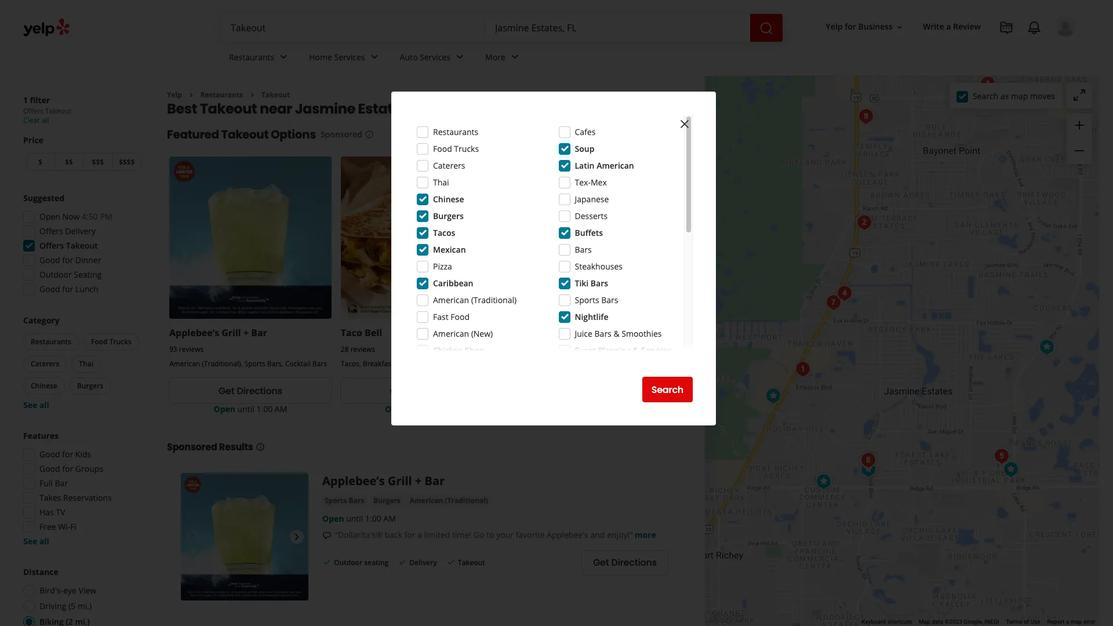 Task type: locate. For each thing, give the bounding box(es) containing it.
american inside button
[[410, 496, 443, 506]]

orchids thai restaurant image
[[857, 448, 880, 472]]

16 checkmark v2 image down time! on the left
[[446, 558, 456, 567]]

bars down steakhouses
[[591, 278, 608, 289]]

1 horizontal spatial 1:00
[[365, 513, 381, 524]]

get directions for bar
[[219, 384, 282, 398]]

2 see from the top
[[23, 536, 37, 547]]

takes
[[39, 492, 61, 503]]

limited
[[424, 529, 450, 541]]

0 vertical spatial sports
[[575, 295, 599, 306]]

taste of curry image
[[833, 281, 856, 305]]

0 vertical spatial offers
[[23, 106, 43, 116]]

yelp left 16 chevron right v2 image
[[167, 90, 182, 100]]

bar for applebee's grill + bar 93 reviews american (traditional), sports bars, cocktail bars
[[251, 327, 267, 339]]

reviews down the taco bell link
[[351, 345, 375, 354]]

+ inside applebee's grill + bar 93 reviews american (traditional), sports bars, cocktail bars
[[243, 327, 249, 339]]

restaurants button
[[23, 333, 79, 351]]

get directions down enjoy!"
[[593, 556, 657, 569]]

0 vertical spatial american (traditional)
[[433, 295, 517, 306]]

1 horizontal spatial +
[[415, 473, 422, 489]]

16 checkmark v2 image
[[322, 558, 332, 567], [446, 558, 456, 567]]

0 horizontal spatial chicken
[[433, 345, 463, 356]]

delivery inside group
[[65, 226, 96, 237]]

24 chevron down v2 image
[[277, 50, 291, 64], [508, 50, 522, 64]]

1 horizontal spatial 16 checkmark v2 image
[[446, 558, 456, 567]]

1 vertical spatial see all button
[[23, 536, 49, 547]]

2 vertical spatial offers
[[39, 240, 64, 251]]

chinese inside search dialog
[[433, 194, 464, 205]]

1 horizontal spatial get
[[390, 384, 406, 398]]

sports bars up "dollarita's®
[[325, 496, 364, 506]]

a for write
[[946, 21, 951, 32]]

user actions element
[[817, 14, 1092, 86]]

1 horizontal spatial sponsored
[[321, 129, 362, 140]]

event planning & services
[[575, 345, 672, 356]]

0 horizontal spatial caterers
[[31, 359, 59, 369]]

1 see all from the top
[[23, 399, 49, 410]]

(traditional) inside search dialog
[[471, 295, 517, 306]]

1 vertical spatial grill
[[388, 473, 412, 489]]

reviews right the 93 in the bottom of the page
[[179, 345, 204, 354]]

get
[[219, 384, 235, 398], [390, 384, 406, 398], [593, 556, 609, 569]]

0 vertical spatial a
[[946, 21, 951, 32]]

restaurants inside restaurants button
[[31, 337, 71, 347]]

24 chevron down v2 image inside restaurants link
[[277, 50, 291, 64]]

wi-
[[58, 521, 70, 532]]

0 horizontal spatial food trucks
[[91, 337, 132, 347]]

outdoor inside group
[[39, 269, 72, 280]]

good for lunch
[[39, 284, 98, 295]]

& up "planning"
[[614, 328, 620, 339]]

burgers inside search dialog
[[433, 210, 464, 221]]

0 vertical spatial +
[[243, 327, 249, 339]]

1 horizontal spatial sports bars
[[575, 295, 618, 306]]

latin
[[575, 160, 595, 171]]

directions for bar
[[237, 384, 282, 398]]

0 horizontal spatial yelp
[[167, 90, 182, 100]]

good up full
[[39, 463, 60, 474]]

super china chinese restaurant image
[[990, 444, 1013, 468]]

0 vertical spatial see all
[[23, 399, 49, 410]]

search button
[[642, 377, 693, 402]]

of
[[1024, 619, 1029, 625]]

pizza,
[[512, 349, 530, 359]]

outdoor seating
[[334, 558, 389, 568]]

group containing features
[[20, 430, 144, 547]]

search for search
[[652, 383, 684, 396]]

bars left burgers link
[[349, 496, 364, 506]]

0 vertical spatial search
[[973, 90, 999, 101]]

1 horizontal spatial open until 1:00 am
[[322, 513, 396, 524]]

for for kids
[[62, 449, 73, 460]]

0 horizontal spatial until
[[237, 404, 254, 415]]

american inside applebee's grill + bar 93 reviews american (traditional), sports bars, cocktail bars
[[169, 359, 200, 369]]

google image
[[708, 611, 746, 626]]

0 horizontal spatial get directions link
[[169, 378, 332, 404]]

delivery down "open now 4:50 pm"
[[65, 226, 96, 237]]

offers delivery
[[39, 226, 96, 237]]

applebee's
[[169, 327, 219, 339], [322, 473, 385, 489]]

data
[[932, 619, 943, 625]]

(traditional) up the (new)
[[471, 295, 517, 306]]

1 vertical spatial see
[[23, 536, 37, 547]]

applebee's for applebee's grill + bar 93 reviews american (traditional), sports bars, cocktail bars
[[169, 327, 219, 339]]

breakfast
[[363, 359, 394, 369]]

all down the free
[[39, 536, 49, 547]]

expand map image
[[1073, 88, 1087, 102]]

filter
[[30, 95, 50, 106]]

grill up (traditional),
[[222, 327, 241, 339]]

fast up american (new)
[[433, 311, 449, 322]]

& inside taco bell 28 reviews tacos, breakfast & brunch, fast food
[[395, 359, 401, 369]]

a right write
[[946, 21, 951, 32]]

16 checkmark v2 image down 16 speech v2 image
[[322, 558, 332, 567]]

map
[[1011, 90, 1028, 101], [1071, 619, 1082, 625]]

1 vertical spatial offers
[[39, 226, 63, 237]]

bar up american (traditional) link on the left of the page
[[425, 473, 445, 489]]

open inside group
[[39, 211, 60, 222]]

delivery right 16 checkmark v2 icon
[[410, 558, 437, 568]]

sponsored for sponsored results
[[167, 441, 217, 454]]

2 horizontal spatial burgers
[[433, 210, 464, 221]]

0 vertical spatial see all button
[[23, 399, 49, 410]]

food
[[433, 143, 452, 154], [451, 311, 470, 322], [91, 337, 108, 347], [444, 359, 461, 369]]

yelp left business
[[826, 21, 843, 32]]

0 horizontal spatial outdoor
[[39, 269, 72, 280]]

group containing suggested
[[20, 192, 144, 299]]

event
[[575, 345, 596, 356]]

24 chevron down v2 image left auto
[[367, 50, 381, 64]]

food trucks inside search dialog
[[433, 143, 479, 154]]

applebee's grill + bar link up burgers link
[[322, 473, 445, 489]]

2 reviews from the left
[[351, 345, 375, 354]]

2 see all from the top
[[23, 536, 49, 547]]

crazy burrito - hudson image
[[976, 72, 1000, 95]]

2 horizontal spatial &
[[633, 345, 639, 356]]

0 horizontal spatial burgers button
[[69, 377, 111, 395]]

0 vertical spatial applebee's
[[169, 327, 219, 339]]

0 vertical spatial am
[[275, 404, 287, 415]]

to
[[487, 529, 494, 541]]

services down smoothies
[[641, 345, 672, 356]]

burgers button down the applebee's grill + bar
[[371, 495, 403, 507]]

0 vertical spatial &
[[614, 328, 620, 339]]

16 checkmark v2 image
[[398, 558, 407, 567]]

driving (5 mi.)
[[39, 601, 92, 612]]

directions down brunch,
[[408, 384, 454, 398]]

1 horizontal spatial map
[[1071, 619, 1082, 625]]

open
[[39, 211, 60, 222], [214, 404, 235, 415], [385, 404, 407, 415], [322, 513, 344, 524]]

search inside button
[[652, 383, 684, 396]]

(traditional) up time! on the left
[[445, 496, 488, 506]]

price group
[[23, 135, 144, 173]]

1 vertical spatial 1:00
[[365, 513, 381, 524]]

0 horizontal spatial thai
[[79, 359, 93, 369]]

grill for applebee's grill + bar 93 reviews american (traditional), sports bars, cocktail bars
[[222, 327, 241, 339]]

restaurants link right 16 chevron right v2 image
[[201, 90, 243, 100]]

1 vertical spatial sponsored
[[167, 441, 217, 454]]

food inside taco bell 28 reviews tacos, breakfast & brunch, fast food
[[444, 359, 461, 369]]

applebee's up the 93 in the bottom of the page
[[169, 327, 219, 339]]

see all down chinese button
[[23, 399, 49, 410]]

2 vertical spatial a
[[1066, 619, 1069, 625]]

open until 1:00 am up "dollarita's®
[[322, 513, 396, 524]]

1 vertical spatial until
[[346, 513, 363, 524]]

16 info v2 image right results
[[255, 442, 265, 452]]

for down good for kids
[[62, 463, 73, 474]]

map right as
[[1011, 90, 1028, 101]]

next image
[[290, 530, 304, 544]]

inegi
[[985, 619, 999, 625]]

24 chevron down v2 image for restaurants
[[277, 50, 291, 64]]

0 horizontal spatial a
[[417, 529, 422, 541]]

your
[[496, 529, 514, 541]]

map for moves
[[1011, 90, 1028, 101]]

open down suggested
[[39, 211, 60, 222]]

get directions link
[[169, 378, 332, 404], [341, 378, 503, 404], [582, 550, 668, 576]]

directions
[[237, 384, 282, 398], [408, 384, 454, 398], [611, 556, 657, 569]]

1 vertical spatial fast
[[429, 359, 443, 369]]

slideshow element
[[181, 473, 308, 601]]

sponsored left results
[[167, 441, 217, 454]]

option group containing distance
[[20, 566, 144, 626]]

1 horizontal spatial am
[[383, 513, 396, 524]]

bar for applebee's grill + bar
[[425, 473, 445, 489]]

google,
[[964, 619, 983, 625]]

see all for features
[[23, 536, 49, 547]]

& for bars
[[614, 328, 620, 339]]

papa johns pizza image
[[857, 458, 880, 481]]

close image
[[678, 117, 692, 131]]

1 vertical spatial delivery
[[410, 558, 437, 568]]

0 horizontal spatial 24 chevron down v2 image
[[277, 50, 291, 64]]

directions for reviews
[[408, 384, 454, 398]]

am down bars,
[[275, 404, 287, 415]]

takeout down filter
[[45, 106, 71, 116]]

for inside button
[[845, 21, 856, 32]]

sports bars button
[[322, 495, 366, 507]]

1 horizontal spatial 16 info v2 image
[[365, 130, 374, 139]]

see all button
[[23, 399, 49, 410], [23, 536, 49, 547]]

1 horizontal spatial 24 chevron down v2 image
[[453, 50, 467, 64]]

1 vertical spatial american (traditional)
[[410, 496, 488, 506]]

1 horizontal spatial sports
[[325, 496, 347, 506]]

projects image
[[1000, 21, 1013, 35]]

map region
[[669, 7, 1113, 626]]

restaurants inside search dialog
[[433, 126, 478, 137]]

american (traditional) up limited
[[410, 496, 488, 506]]

get down and
[[593, 556, 609, 569]]

24 chevron down v2 image inside home services link
[[367, 50, 381, 64]]

sports inside search dialog
[[575, 295, 599, 306]]

chinese down the caterers button
[[31, 381, 57, 391]]

1 horizontal spatial a
[[946, 21, 951, 32]]

1 good from the top
[[39, 255, 60, 266]]

rooster thai sushi image
[[853, 211, 876, 234]]

outdoor up the good for lunch
[[39, 269, 72, 280]]

burgers down the applebee's grill + bar
[[373, 496, 401, 506]]

good down outdoor seating
[[39, 284, 60, 295]]

back
[[385, 529, 402, 541]]

1 vertical spatial +
[[415, 473, 422, 489]]

0 horizontal spatial trucks
[[109, 337, 132, 347]]

auto services
[[400, 51, 451, 62]]

chicken
[[433, 345, 463, 356], [532, 349, 558, 359]]

2 horizontal spatial a
[[1066, 619, 1069, 625]]

24 chevron down v2 image inside auto services link
[[453, 50, 467, 64]]

yelp
[[826, 21, 843, 32], [167, 90, 182, 100]]

american (traditional) down caribbean
[[433, 295, 517, 306]]

zoom out image
[[1073, 144, 1087, 158]]

bird's-
[[39, 585, 63, 596]]

(new)
[[471, 328, 493, 339]]

1 horizontal spatial grill
[[388, 473, 412, 489]]

am up back
[[383, 513, 396, 524]]

write a review
[[923, 21, 981, 32]]

get directions link down bars,
[[169, 378, 332, 404]]

search dialog
[[0, 0, 1113, 626]]

(traditional),
[[202, 359, 243, 369]]

previous image
[[186, 530, 199, 544]]

home services
[[309, 51, 365, 62]]

for down the offers takeout
[[62, 255, 73, 266]]

outdoor left seating
[[334, 558, 362, 568]]

$$$$
[[119, 157, 135, 167]]

see all button for category
[[23, 399, 49, 410]]

grill up burgers link
[[388, 473, 412, 489]]

1 24 chevron down v2 image from the left
[[277, 50, 291, 64]]

2 24 chevron down v2 image from the left
[[508, 50, 522, 64]]

for up good for groups
[[62, 449, 73, 460]]

None search field
[[221, 14, 785, 42]]

3 good from the top
[[39, 449, 60, 460]]

get directions for reviews
[[390, 384, 454, 398]]

search for search as map moves
[[973, 90, 999, 101]]

1 vertical spatial burgers
[[77, 381, 103, 391]]

group
[[1067, 113, 1092, 164], [20, 192, 144, 299], [21, 315, 144, 411], [20, 430, 144, 547]]

0 vertical spatial caterers
[[433, 160, 465, 171]]

sports up 16 speech v2 image
[[325, 496, 347, 506]]

$$$
[[92, 157, 104, 167]]

1 24 chevron down v2 image from the left
[[367, 50, 381, 64]]

0 vertical spatial burgers
[[433, 210, 464, 221]]

offers up the offers takeout
[[39, 226, 63, 237]]

see all down the free
[[23, 536, 49, 547]]

0 vertical spatial map
[[1011, 90, 1028, 101]]

applebee's grill + bar link up (traditional),
[[169, 327, 267, 339]]

takes reservations
[[39, 492, 112, 503]]

sports bars inside button
[[325, 496, 364, 506]]

0 horizontal spatial delivery
[[65, 226, 96, 237]]

burgers up the tacos
[[433, 210, 464, 221]]

fast right brunch,
[[429, 359, 443, 369]]

4:50
[[82, 211, 98, 222]]

offers for offers takeout
[[39, 240, 64, 251]]

mexican
[[433, 244, 466, 255]]

option group
[[20, 566, 144, 626]]

0 vertical spatial grill
[[222, 327, 241, 339]]

sports bars up nightlife
[[575, 295, 618, 306]]

carolinas cuban cafe image
[[855, 105, 878, 128]]

applebee's inside applebee's grill + bar 93 reviews american (traditional), sports bars, cocktail bars
[[169, 327, 219, 339]]

1 horizontal spatial reviews
[[351, 345, 375, 354]]

suggested
[[23, 192, 64, 204]]

sports left bars,
[[244, 359, 265, 369]]

$$ button
[[54, 153, 83, 171]]

1 vertical spatial thai
[[79, 359, 93, 369]]

takeout link
[[261, 90, 290, 100]]

burgers inside group
[[77, 381, 103, 391]]

2 16 checkmark v2 image from the left
[[446, 558, 456, 567]]

see all button down the free
[[23, 536, 49, 547]]

yelp inside button
[[826, 21, 843, 32]]

0 horizontal spatial 24 chevron down v2 image
[[367, 50, 381, 64]]

grill inside applebee's grill + bar 93 reviews american (traditional), sports bars, cocktail bars
[[222, 327, 241, 339]]

business categories element
[[220, 42, 1076, 75]]

1 horizontal spatial caterers
[[433, 160, 465, 171]]

&
[[614, 328, 620, 339], [633, 345, 639, 356], [395, 359, 401, 369]]

business
[[858, 21, 893, 32]]

1 horizontal spatial directions
[[408, 384, 454, 398]]

see for features
[[23, 536, 37, 547]]

estates,
[[358, 99, 413, 119]]

bars down buffets
[[575, 244, 592, 255]]

yelp link
[[167, 90, 182, 100]]

©2023
[[945, 619, 962, 625]]

2 see all button from the top
[[23, 536, 49, 547]]

1 vertical spatial food trucks
[[91, 337, 132, 347]]

get directions down brunch,
[[390, 384, 454, 398]]

until up results
[[237, 404, 254, 415]]

1 horizontal spatial outdoor
[[334, 558, 362, 568]]

0 horizontal spatial search
[[652, 383, 684, 396]]

dinner
[[75, 255, 101, 266]]

good down the offers takeout
[[39, 255, 60, 266]]

chiki churros image
[[791, 357, 815, 381]]

1 horizontal spatial get directions
[[390, 384, 454, 398]]

get directions link down brunch,
[[341, 378, 503, 404]]

0 vertical spatial until
[[237, 404, 254, 415]]

for down outdoor seating
[[62, 284, 73, 295]]

all right clear at the top of page
[[42, 115, 49, 125]]

1 vertical spatial open until 1:00 am
[[322, 513, 396, 524]]

2 24 chevron down v2 image from the left
[[453, 50, 467, 64]]

jasmine
[[295, 99, 355, 119]]

4 good from the top
[[39, 463, 60, 474]]

bar inside group
[[55, 478, 68, 489]]

group containing category
[[21, 315, 144, 411]]

1 16 checkmark v2 image from the left
[[322, 558, 332, 567]]

search image
[[760, 21, 773, 35]]

1 see all button from the top
[[23, 399, 49, 410]]

1 horizontal spatial &
[[614, 328, 620, 339]]

1 filter offers takeout clear all
[[23, 95, 71, 125]]

error
[[1084, 619, 1096, 625]]

thai inside button
[[79, 359, 93, 369]]

trucks inside button
[[109, 337, 132, 347]]

24 chevron down v2 image
[[367, 50, 381, 64], [453, 50, 467, 64]]

see for category
[[23, 399, 37, 410]]

24 chevron down v2 image right auto services
[[453, 50, 467, 64]]

0 horizontal spatial 1:00
[[257, 404, 273, 415]]

1 vertical spatial trucks
[[109, 337, 132, 347]]

results
[[219, 441, 253, 454]]

burgers for bottommost burgers button
[[373, 496, 401, 506]]

bars up nightlife
[[601, 295, 618, 306]]

1 vertical spatial all
[[39, 399, 49, 410]]

food inside button
[[91, 337, 108, 347]]

2 good from the top
[[39, 284, 60, 295]]

1 reviews from the left
[[179, 345, 204, 354]]

1 horizontal spatial until
[[346, 513, 363, 524]]

see up distance
[[23, 536, 37, 547]]

mex
[[591, 177, 607, 188]]

food trucks
[[433, 143, 479, 154], [91, 337, 132, 347]]

0 horizontal spatial sports bars
[[325, 496, 364, 506]]

map left error
[[1071, 619, 1082, 625]]

get down (traditional),
[[219, 384, 235, 398]]

applebee's grill + bar 93 reviews american (traditional), sports bars, cocktail bars
[[169, 327, 327, 369]]

for for lunch
[[62, 284, 73, 295]]

1 vertical spatial sports bars
[[325, 496, 364, 506]]

16 checkmark v2 image for outdoor seating
[[322, 558, 332, 567]]

fl
[[415, 99, 429, 119]]

sports bars link
[[322, 495, 366, 507]]

1 vertical spatial am
[[383, 513, 396, 524]]

0 vertical spatial trucks
[[454, 143, 479, 154]]

bars,
[[267, 359, 283, 369]]

services inside search dialog
[[641, 345, 672, 356]]

burgers button down thai button on the bottom left
[[69, 377, 111, 395]]

0 horizontal spatial 16 info v2 image
[[255, 442, 265, 452]]

bar inside applebee's grill + bar 93 reviews american (traditional), sports bars, cocktail bars
[[251, 327, 267, 339]]

1 vertical spatial 16 info v2 image
[[255, 442, 265, 452]]

use
[[1031, 619, 1041, 625]]

services for auto services
[[420, 51, 451, 62]]

directions down bars,
[[237, 384, 282, 398]]

get directions link down enjoy!"
[[582, 550, 668, 576]]

2 horizontal spatial services
[[641, 345, 672, 356]]

cocktail
[[285, 359, 311, 369]]

fast inside taco bell 28 reviews tacos, breakfast & brunch, fast food
[[429, 359, 443, 369]]

search
[[973, 90, 999, 101], [652, 383, 684, 396]]

grill
[[222, 327, 241, 339], [388, 473, 412, 489]]

16 info v2 image down estates,
[[365, 130, 374, 139]]

1 horizontal spatial applebee's
[[322, 473, 385, 489]]

go
[[474, 529, 484, 541]]

2 vertical spatial all
[[39, 536, 49, 547]]

near
[[260, 99, 292, 119]]

all for category
[[39, 399, 49, 410]]

& down smoothies
[[633, 345, 639, 356]]

1 horizontal spatial services
[[420, 51, 451, 62]]

burgers inside burgers link
[[373, 496, 401, 506]]

features
[[23, 430, 59, 441]]

restaurants link up 16 chevron right v2 icon
[[220, 42, 300, 75]]

chicken inside search dialog
[[433, 345, 463, 356]]

reviews inside taco bell 28 reviews tacos, breakfast & brunch, fast food
[[351, 345, 375, 354]]

16 info v2 image
[[365, 130, 374, 139], [255, 442, 265, 452]]

american down the 93 in the bottom of the page
[[169, 359, 200, 369]]

yelp for yelp link
[[167, 90, 182, 100]]

get directions link for reviews
[[341, 378, 503, 404]]

takeout up the "featured takeout options" on the top left
[[200, 99, 257, 119]]

offers inside the 1 filter offers takeout clear all
[[23, 106, 43, 116]]

1 horizontal spatial 24 chevron down v2 image
[[508, 50, 522, 64]]

for left business
[[845, 21, 856, 32]]

24 chevron down v2 image left home
[[277, 50, 291, 64]]

0 vertical spatial restaurants link
[[220, 42, 300, 75]]

24 chevron down v2 image inside more link
[[508, 50, 522, 64]]

a right report
[[1066, 619, 1069, 625]]

2 vertical spatial sports
[[325, 496, 347, 506]]

seating
[[364, 558, 389, 568]]

0 vertical spatial chinese
[[433, 194, 464, 205]]

takeout up dinner
[[66, 240, 98, 251]]

thai down food trucks button
[[79, 359, 93, 369]]

16 chevron right v2 image
[[248, 90, 257, 100]]

0 horizontal spatial sponsored
[[167, 441, 217, 454]]

thai up the tacos
[[433, 177, 449, 188]]

see down chinese button
[[23, 399, 37, 410]]

0 horizontal spatial reviews
[[179, 345, 204, 354]]

16 checkmark v2 image for takeout
[[446, 558, 456, 567]]

& left brunch,
[[395, 359, 401, 369]]

1 horizontal spatial thai
[[433, 177, 449, 188]]

get down brunch,
[[390, 384, 406, 398]]

chinese up the tacos
[[433, 194, 464, 205]]

applebee's
[[547, 529, 588, 541]]

1 horizontal spatial bar
[[251, 327, 267, 339]]

1 see from the top
[[23, 399, 37, 410]]

offers
[[23, 106, 43, 116], [39, 226, 63, 237], [39, 240, 64, 251]]

get directions down bars,
[[219, 384, 282, 398]]

24 chevron down v2 image for auto services
[[453, 50, 467, 64]]

1 vertical spatial sports
[[244, 359, 265, 369]]

1 vertical spatial a
[[417, 529, 422, 541]]

applebee's for applebee's grill + bar
[[322, 473, 385, 489]]

offers down offers delivery
[[39, 240, 64, 251]]



Task type: vqa. For each thing, say whether or not it's contained in the screenshot.
Tyler B. image
no



Task type: describe. For each thing, give the bounding box(es) containing it.
enjoy!"
[[607, 529, 633, 541]]

applebee's grill + bar image
[[181, 473, 308, 601]]

$ button
[[26, 153, 54, 171]]

open up results
[[214, 404, 235, 415]]

reservations
[[63, 492, 112, 503]]

food trucks inside food trucks button
[[91, 337, 132, 347]]

map data ©2023 google, inegi
[[919, 619, 999, 625]]

american up mex
[[597, 160, 634, 171]]

good for kids
[[39, 449, 91, 460]]

bars inside button
[[349, 496, 364, 506]]

24 chevron down v2 image for home services
[[367, 50, 381, 64]]

1 horizontal spatial chicken
[[532, 349, 558, 359]]

tex-
[[575, 177, 591, 188]]

outdoor for outdoor seating
[[39, 269, 72, 280]]

auto services link
[[391, 42, 476, 75]]

american (traditional) inside button
[[410, 496, 488, 506]]

all inside the 1 filter offers takeout clear all
[[42, 115, 49, 125]]

taco bell 28 reviews tacos, breakfast & brunch, fast food
[[341, 327, 461, 369]]

(traditional) inside button
[[445, 496, 488, 506]]

$$$$ button
[[112, 153, 141, 171]]

1
[[23, 95, 28, 106]]

notifications image
[[1027, 21, 1041, 35]]

$
[[38, 157, 42, 167]]

soup
[[575, 143, 595, 154]]

clear
[[23, 115, 40, 125]]

offers takeout
[[39, 240, 98, 251]]

buffets
[[575, 227, 603, 238]]

good for good for kids
[[39, 449, 60, 460]]

brunch,
[[402, 359, 428, 369]]

has tv
[[39, 507, 65, 518]]

see all for category
[[23, 399, 49, 410]]

american down fast food
[[433, 328, 469, 339]]

for right back
[[404, 529, 415, 541]]

fi
[[70, 521, 77, 532]]

search as map moves
[[973, 90, 1055, 101]]

good for good for dinner
[[39, 255, 60, 266]]

tex-mex
[[575, 177, 607, 188]]

now
[[62, 211, 80, 222]]

latin american
[[575, 160, 634, 171]]

chinese inside button
[[31, 381, 57, 391]]

wings
[[560, 349, 579, 359]]

best takeout near jasmine estates, fl
[[167, 99, 429, 119]]

a for report
[[1066, 619, 1069, 625]]

keyboard
[[862, 619, 886, 625]]

steakhouses
[[575, 261, 623, 272]]

trucks inside search dialog
[[454, 143, 479, 154]]

burgers for topmost burgers button
[[77, 381, 103, 391]]

good for dinner
[[39, 255, 101, 266]]

more
[[635, 529, 656, 541]]

get for reviews
[[390, 384, 406, 398]]

takeout down the near
[[221, 127, 269, 143]]

for for dinner
[[62, 255, 73, 266]]

thai button
[[71, 355, 101, 373]]

map for error
[[1071, 619, 1082, 625]]

open now 4:50 pm
[[39, 211, 112, 222]]

restaurants inside restaurants link
[[229, 51, 274, 62]]

16 chevron right v2 image
[[187, 90, 196, 100]]

sports inside applebee's grill + bar 93 reviews american (traditional), sports bars, cocktail bars
[[244, 359, 265, 369]]

more link
[[476, 42, 531, 75]]

0 vertical spatial burgers button
[[69, 377, 111, 395]]

takeout inside group
[[66, 240, 98, 251]]

full
[[39, 478, 53, 489]]

american up fast food
[[433, 295, 469, 306]]

as
[[1001, 90, 1009, 101]]

write a review link
[[918, 16, 986, 37]]

outdoor for outdoor seating
[[334, 558, 362, 568]]

1 vertical spatial burgers button
[[371, 495, 403, 507]]

time!
[[452, 529, 472, 541]]

tiki
[[575, 278, 589, 289]]

$$$ button
[[83, 153, 112, 171]]

16 chevron down v2 image
[[895, 22, 904, 32]]

reviews inside applebee's grill + bar 93 reviews american (traditional), sports bars, cocktail bars
[[179, 345, 204, 354]]

home services link
[[300, 42, 391, 75]]

good for good for lunch
[[39, 284, 60, 295]]

american (traditional) button
[[407, 495, 490, 507]]

american (traditional) inside search dialog
[[433, 295, 517, 306]]

price
[[23, 135, 43, 146]]

bars right juice
[[595, 328, 612, 339]]

2 horizontal spatial get directions
[[593, 556, 657, 569]]

more
[[485, 51, 505, 62]]

0 horizontal spatial am
[[275, 404, 287, 415]]

2 horizontal spatial get directions link
[[582, 550, 668, 576]]

thai inside search dialog
[[433, 177, 449, 188]]

0 vertical spatial open until 1:00 am
[[214, 404, 287, 415]]

food trucks button
[[84, 333, 139, 351]]

planning
[[598, 345, 631, 356]]

chinese button
[[23, 377, 65, 395]]

16 speech v2 image
[[322, 531, 332, 540]]

zoom in image
[[1073, 118, 1087, 132]]

for for groups
[[62, 463, 73, 474]]

get for bar
[[219, 384, 235, 398]]

applebee's grill + bar image
[[1000, 458, 1023, 481]]

bars inside applebee's grill + bar 93 reviews american (traditional), sports bars, cocktail bars
[[312, 359, 327, 369]]

terms of use
[[1006, 619, 1041, 625]]

+ for applebee's grill + bar 93 reviews american (traditional), sports bars, cocktail bars
[[243, 327, 249, 339]]

taco
[[341, 327, 362, 339]]

taco bell link
[[341, 327, 382, 339]]

favorite
[[516, 529, 545, 541]]

taco bell image
[[762, 384, 785, 407]]

takeout right 16 chevron right v2 icon
[[261, 90, 290, 100]]

american (traditional) link
[[407, 495, 490, 507]]

shop
[[465, 345, 484, 356]]

best
[[167, 99, 197, 119]]

open down the breakfast
[[385, 404, 407, 415]]

"dollarita's®
[[335, 529, 383, 541]]

0 vertical spatial 16 info v2 image
[[365, 130, 374, 139]]

juice
[[575, 328, 592, 339]]

featured takeout options
[[167, 127, 316, 143]]

sports bars inside search dialog
[[575, 295, 618, 306]]

mamma mia pizzeria image
[[856, 449, 880, 472]]

options
[[271, 127, 316, 143]]

sponsored results
[[167, 441, 253, 454]]

for for business
[[845, 21, 856, 32]]

write
[[923, 21, 944, 32]]

nightlife
[[575, 311, 608, 322]]

terms
[[1006, 619, 1022, 625]]

auto
[[400, 51, 418, 62]]

fast inside search dialog
[[433, 311, 449, 322]]

argento's italian bistro image
[[822, 291, 845, 314]]

2 horizontal spatial directions
[[611, 556, 657, 569]]

24 chevron down v2 image for more
[[508, 50, 522, 64]]

& for planning
[[633, 345, 639, 356]]

keyboard shortcuts
[[862, 619, 912, 625]]

outdoor seating
[[39, 269, 102, 280]]

yelp for yelp for business
[[826, 21, 843, 32]]

"dollarita's® back for a limited time! go to your favorite applebee's and enjoy!" more
[[335, 529, 656, 541]]

grill for applebee's grill + bar
[[388, 473, 412, 489]]

more link
[[635, 529, 656, 541]]

little greek fresh grill image
[[1036, 335, 1059, 359]]

american (new)
[[433, 328, 493, 339]]

takeout down the go
[[458, 558, 485, 568]]

2 horizontal spatial get
[[593, 556, 609, 569]]

1 vertical spatial restaurants link
[[201, 90, 243, 100]]

sports inside button
[[325, 496, 347, 506]]

0 vertical spatial applebee's grill + bar link
[[169, 327, 267, 339]]

caterers button
[[23, 355, 67, 373]]

terms of use link
[[1006, 619, 1041, 625]]

pm
[[100, 211, 112, 222]]

good for good for groups
[[39, 463, 60, 474]]

sponsored for sponsored
[[321, 129, 362, 140]]

caterers inside search dialog
[[433, 160, 465, 171]]

93
[[169, 345, 177, 354]]

all for features
[[39, 536, 49, 547]]

seating
[[74, 269, 102, 280]]

featured
[[167, 127, 219, 143]]

pizza hut image
[[812, 470, 835, 493]]

services for home services
[[334, 51, 365, 62]]

open up 16 speech v2 image
[[322, 513, 344, 524]]

+ for applebee's grill + bar
[[415, 473, 422, 489]]

0 vertical spatial 1:00
[[257, 404, 273, 415]]

mi.)
[[78, 601, 92, 612]]

$$
[[65, 157, 73, 167]]

map
[[919, 619, 930, 625]]

get directions link for bar
[[169, 378, 332, 404]]

takeout inside the 1 filter offers takeout clear all
[[45, 106, 71, 116]]

1 horizontal spatial delivery
[[410, 558, 437, 568]]

caterers inside button
[[31, 359, 59, 369]]

1 horizontal spatial applebee's grill + bar link
[[322, 473, 445, 489]]

offers for offers delivery
[[39, 226, 63, 237]]

see all button for features
[[23, 536, 49, 547]]



